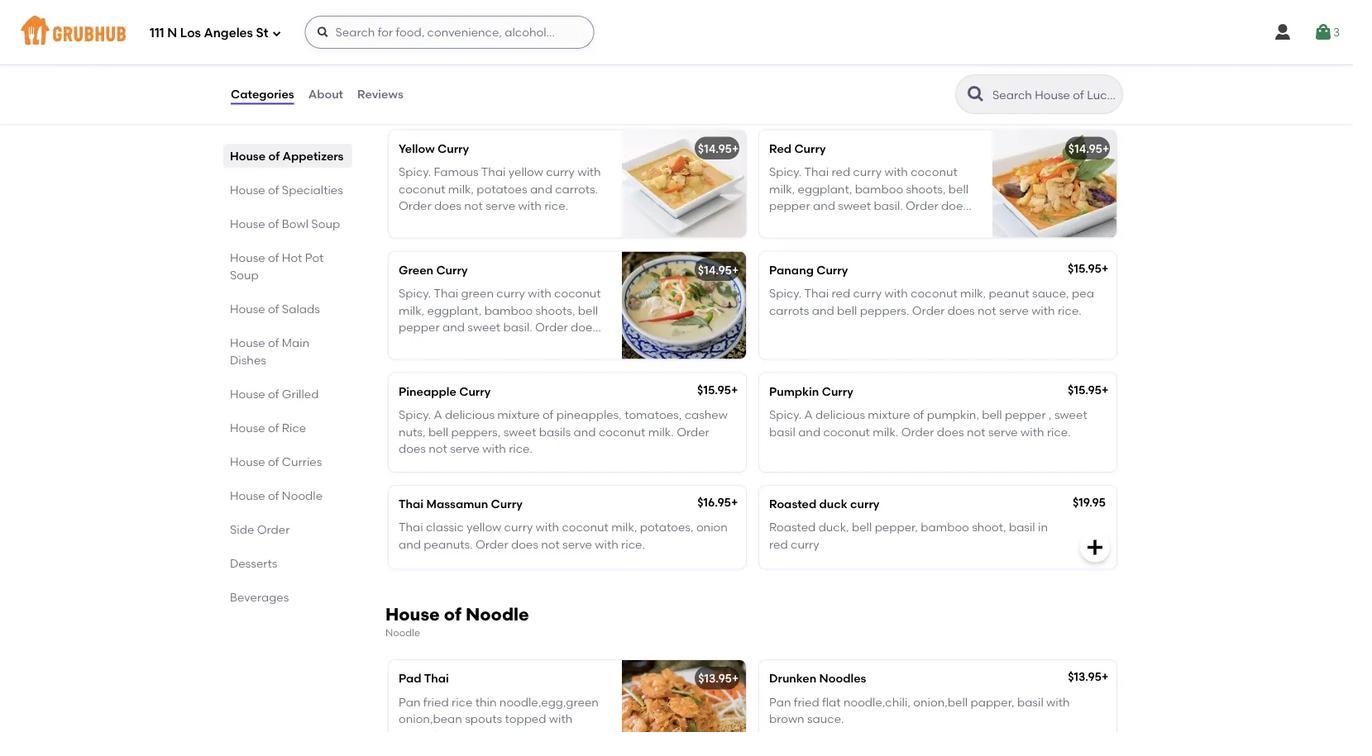 Task type: locate. For each thing, give the bounding box(es) containing it.
rice inside house of curries curries come with rice
[[475, 97, 493, 109]]

2 milk. from the left
[[873, 425, 899, 439]]

$15.95 for spicy. a delicious mixture of pumpkin, bell pepper , sweet basil and coconut milk. order does not serve with rice.
[[1068, 383, 1102, 397]]

curries left come
[[386, 97, 420, 109]]

$15.95 + for spicy. thai red curry with coconut milk, peanut sauce, pea carrots and bell peppers. order does not serve with rice.
[[1068, 262, 1109, 276]]

2 roasted from the top
[[769, 521, 816, 535]]

house up house of specialties
[[230, 149, 266, 163]]

1 vertical spatial noodle
[[466, 604, 529, 626]]

soup
[[311, 217, 340, 231], [230, 268, 259, 282]]

curry for panang curry
[[817, 263, 848, 277]]

fried inside pan fried rice thin noodle,egg,green onion,bean spouts topped with peanut.
[[423, 696, 449, 710]]

sweet left the basils in the left bottom of the page
[[504, 425, 536, 439]]

pot
[[305, 251, 324, 265]]

of left hot
[[268, 251, 279, 265]]

1 horizontal spatial red
[[769, 142, 792, 156]]

of up come
[[444, 74, 462, 95]]

rice inside red bbq pork over fried rice with onions, tomato and brown sauce
[[534, 0, 555, 5]]

and inside red bbq pork over fried rice with onions, tomato and brown sauce
[[399, 8, 421, 22]]

noodle for house of noodle
[[282, 489, 323, 503]]

pepper down the "red curry"
[[769, 199, 810, 213]]

of left bowl
[[268, 217, 279, 231]]

house of curries curries come with rice
[[386, 74, 529, 109]]

basil.
[[874, 199, 903, 213], [503, 320, 532, 334]]

spicy. famous thai yellow curry with coconut milk, potatoes and carrots. order does not serve with rice.
[[399, 165, 601, 213]]

1 pan from the left
[[399, 696, 421, 710]]

serve inside spicy. thai red curry with coconut milk, peanut sauce, pea carrots and bell peppers. order does not serve with rice.
[[999, 303, 1029, 317]]

curries for house of curries
[[282, 455, 322, 469]]

roasted for roasted duck, bell pepper, bamboo shoot, basil in red curry
[[769, 521, 816, 535]]

milk,
[[448, 182, 474, 196], [769, 182, 795, 196], [960, 287, 986, 301], [399, 303, 424, 317], [612, 521, 637, 535]]

roasted for roasted duck curry
[[769, 497, 817, 511]]

of for house of specialties
[[268, 183, 279, 197]]

house of grilled tab
[[230, 386, 346, 403]]

$14.95 left "panang" at the top right of page
[[698, 263, 732, 277]]

0 horizontal spatial yellow
[[467, 521, 502, 535]]

of up pad thai at the bottom left
[[444, 604, 462, 626]]

0 horizontal spatial milk.
[[648, 425, 674, 439]]

sauce
[[462, 8, 496, 22]]

soup up house of salads
[[230, 268, 259, 282]]

0 horizontal spatial shoots,
[[536, 303, 575, 317]]

0 horizontal spatial soup
[[230, 268, 259, 282]]

house down house of rice
[[230, 455, 265, 469]]

red for red curry
[[832, 165, 851, 179]]

1 horizontal spatial rice
[[475, 97, 493, 109]]

house left bowl
[[230, 217, 265, 231]]

massamun
[[426, 497, 488, 511]]

pineapple curry
[[399, 385, 491, 399]]

house of appetizers tab
[[230, 147, 346, 165]]

of for house of curries
[[268, 455, 279, 469]]

2 pan from the left
[[769, 696, 791, 710]]

1 vertical spatial curries
[[386, 97, 420, 109]]

svg image
[[316, 26, 330, 39], [272, 29, 282, 38], [1085, 538, 1105, 558]]

1 vertical spatial roasted
[[769, 521, 816, 535]]

house for house of salads
[[230, 302, 265, 316]]

mixture for coconut
[[868, 408, 910, 422]]

1 horizontal spatial shoots,
[[906, 182, 946, 196]]

house of noodle noodle
[[386, 604, 529, 640]]

1 vertical spatial rice
[[475, 97, 493, 109]]

sweet
[[838, 199, 871, 213], [468, 320, 501, 334], [1055, 408, 1088, 422], [504, 425, 536, 439]]

house of salads tab
[[230, 300, 346, 318]]

2 horizontal spatial bamboo
[[921, 521, 969, 535]]

green curry image
[[622, 252, 746, 360]]

soup right bowl
[[311, 217, 340, 231]]

sweet down green
[[468, 320, 501, 334]]

sweet up panang curry
[[838, 199, 871, 213]]

curry inside spicy. thai red curry with coconut milk, peanut sauce, pea carrots and bell peppers. order does not serve with rice.
[[853, 287, 882, 301]]

rice inside pan fried rice thin noodle,egg,green onion,bean spouts topped with peanut.
[[452, 696, 473, 710]]

bell inside spicy. thai green curry with coconut milk, eggplant, bamboo shoots, bell pepper and sweet basil. order does not serve with rice.
[[578, 303, 598, 317]]

a for basil
[[805, 408, 813, 422]]

curry up spicy. thai red curry with coconut milk, eggplant, bamboo shoots, bell pepper and sweet basil. order does not serve with rice.
[[794, 142, 826, 156]]

spicy. inside spicy. a delicious mixture of pumpkin, bell pepper , sweet basil and coconut milk. order does not serve with rice.
[[769, 408, 802, 422]]

search icon image
[[966, 84, 986, 104]]

1 vertical spatial basil
[[1009, 521, 1035, 535]]

come
[[422, 97, 450, 109]]

basil for pan fried flat noodle,chili, onion,bell papper, basil with brown sauce.
[[1017, 696, 1044, 710]]

0 horizontal spatial $13.95
[[698, 672, 732, 686]]

peppers,
[[451, 425, 501, 439]]

eggplant, down green
[[427, 303, 482, 317]]

house up house of main dishes
[[230, 302, 265, 316]]

$14.95 for spicy. thai red curry with coconut milk, peanut sauce, pea carrots and bell peppers. order does not serve with rice.
[[698, 263, 732, 277]]

1 vertical spatial yellow
[[467, 521, 502, 535]]

brown inside red bbq pork over fried rice with onions, tomato and brown sauce
[[424, 8, 459, 22]]

does inside spicy. thai green curry with coconut milk, eggplant, bamboo shoots, bell pepper and sweet basil. order does not serve with rice.
[[571, 320, 598, 334]]

delicious inside spicy. a delicious mixture of pumpkin, bell pepper , sweet basil and coconut milk. order does not serve with rice.
[[816, 408, 865, 422]]

noodle,chili,
[[844, 696, 911, 710]]

0 vertical spatial noodle
[[282, 489, 323, 503]]

spicy. down the "red curry"
[[769, 165, 802, 179]]

1 horizontal spatial bamboo
[[855, 182, 903, 196]]

yellow curry image
[[622, 130, 746, 238]]

0 horizontal spatial fried
[[423, 696, 449, 710]]

spicy. up carrots
[[769, 287, 802, 301]]

1 horizontal spatial yellow
[[509, 165, 543, 179]]

curries down the search for food, convenience, alcohol... search box
[[466, 74, 529, 95]]

pepper for spicy. thai green curry with coconut milk, eggplant, bamboo shoots, bell pepper and sweet basil. order does not serve with rice.
[[399, 320, 440, 334]]

of
[[444, 74, 462, 95], [268, 149, 280, 163], [268, 183, 279, 197], [268, 217, 279, 231], [268, 251, 279, 265], [268, 302, 279, 316], [268, 336, 279, 350], [268, 387, 279, 401], [543, 408, 554, 422], [913, 408, 924, 422], [268, 421, 279, 435], [268, 455, 279, 469], [268, 489, 279, 503], [444, 604, 462, 626]]

with inside house of curries curries come with rice
[[452, 97, 472, 109]]

house for house of main dishes
[[230, 336, 265, 350]]

thai down green curry
[[434, 287, 458, 301]]

house for house of appetizers
[[230, 149, 266, 163]]

pad thai
[[399, 672, 449, 686]]

curry right "panang" at the top right of page
[[817, 263, 848, 277]]

basil left in
[[1009, 521, 1035, 535]]

basil down pumpkin on the bottom right
[[769, 425, 796, 439]]

2 horizontal spatial curries
[[466, 74, 529, 95]]

does
[[434, 199, 462, 213], [941, 199, 969, 213], [948, 303, 975, 317], [571, 320, 598, 334], [937, 425, 964, 439], [399, 442, 426, 456], [511, 538, 538, 552]]

0 horizontal spatial noodle
[[282, 489, 323, 503]]

0 vertical spatial roasted
[[769, 497, 817, 511]]

house for house of curries
[[230, 455, 265, 469]]

red inside spicy. thai red curry with coconut milk, peanut sauce, pea carrots and bell peppers. order does not serve with rice.
[[832, 287, 851, 301]]

house inside tab
[[230, 387, 265, 401]]

svg image
[[1273, 22, 1293, 42], [1314, 22, 1333, 42]]

noodle inside tab
[[282, 489, 323, 503]]

0 vertical spatial eggplant,
[[798, 182, 852, 196]]

of left rice
[[268, 421, 279, 435]]

of left the grilled in the bottom of the page
[[268, 387, 279, 401]]

and left carrots.
[[530, 182, 552, 196]]

0 horizontal spatial svg image
[[1273, 22, 1293, 42]]

0 vertical spatial curries
[[466, 74, 529, 95]]

0 horizontal spatial curries
[[282, 455, 322, 469]]

0 vertical spatial pepper
[[769, 199, 810, 213]]

and left peanuts.
[[399, 538, 421, 552]]

and inside spicy. thai red curry with coconut milk, peanut sauce, pea carrots and bell peppers. order does not serve with rice.
[[812, 303, 834, 317]]

1 horizontal spatial mixture
[[868, 408, 910, 422]]

1 horizontal spatial delicious
[[816, 408, 865, 422]]

duck
[[819, 497, 848, 511]]

yellow up potatoes on the left
[[509, 165, 543, 179]]

shoots, for spicy. thai red curry with coconut milk, eggplant, bamboo shoots, bell pepper and sweet basil. order does not serve with rice.
[[906, 182, 946, 196]]

1 horizontal spatial soup
[[311, 217, 340, 231]]

rice left thin
[[452, 696, 473, 710]]

curry right pumpkin on the bottom right
[[822, 385, 854, 399]]

yellow
[[399, 142, 435, 156]]

basil. inside spicy. thai green curry with coconut milk, eggplant, bamboo shoots, bell pepper and sweet basil. order does not serve with rice.
[[503, 320, 532, 334]]

0 vertical spatial shoots,
[[906, 182, 946, 196]]

0 vertical spatial soup
[[311, 217, 340, 231]]

pineapple
[[399, 385, 456, 399]]

of inside 'tab'
[[268, 421, 279, 435]]

delicious down pumpkin curry
[[816, 408, 865, 422]]

coconut inside spicy. a delicious mixture of pumpkin, bell pepper , sweet basil and coconut milk. order does not serve with rice.
[[824, 425, 870, 439]]

tomatoes,
[[625, 408, 682, 422]]

milk, down famous
[[448, 182, 474, 196]]

bell inside the "spicy. a delicious mixture of pineapples, tomatoes, cashew nuts, bell peppers, sweet basils and coconut milk. order does not serve with rice."
[[428, 425, 449, 439]]

$15.95
[[1068, 262, 1102, 276], [697, 383, 731, 397], [1068, 383, 1102, 397]]

milk.
[[648, 425, 674, 439], [873, 425, 899, 439]]

pan down 'pad'
[[399, 696, 421, 710]]

1 vertical spatial brown
[[769, 712, 805, 726]]

grilled
[[282, 387, 319, 401]]

0 vertical spatial yellow
[[509, 165, 543, 179]]

2 horizontal spatial pepper
[[1005, 408, 1046, 422]]

side order tab
[[230, 521, 346, 539]]

spicy. up nuts, on the bottom left of the page
[[399, 408, 431, 422]]

basil inside roasted duck, bell pepper, bamboo shoot, basil in red curry
[[1009, 521, 1035, 535]]

1 horizontal spatial $13.95 +
[[1068, 671, 1109, 685]]

1 horizontal spatial fried
[[506, 0, 531, 5]]

house up the dishes
[[230, 336, 265, 350]]

spicy. thai red curry with coconut milk, eggplant, bamboo shoots, bell pepper and sweet basil. order does not serve with rice.
[[769, 165, 969, 229]]

basil. inside spicy. thai red curry with coconut milk, eggplant, bamboo shoots, bell pepper and sweet basil. order does not serve with rice.
[[874, 199, 903, 213]]

2 horizontal spatial rice
[[534, 0, 555, 5]]

0 horizontal spatial delicious
[[445, 408, 495, 422]]

house of salads
[[230, 302, 320, 316]]

basil inside pan fried flat noodle,chili, onion,bell papper, basil with brown sauce.
[[1017, 696, 1044, 710]]

0 vertical spatial brown
[[424, 8, 459, 22]]

0 horizontal spatial rice
[[452, 696, 473, 710]]

1 vertical spatial red
[[832, 287, 851, 301]]

2 mixture from the left
[[868, 408, 910, 422]]

pepper inside spicy. thai red curry with coconut milk, eggplant, bamboo shoots, bell pepper and sweet basil. order does not serve with rice.
[[769, 199, 810, 213]]

1 vertical spatial soup
[[230, 268, 259, 282]]

$13.95
[[1068, 671, 1102, 685], [698, 672, 732, 686]]

bamboo for green
[[484, 303, 533, 317]]

and right carrots
[[812, 303, 834, 317]]

and down pumpkin curry
[[798, 425, 821, 439]]

does inside spicy. a delicious mixture of pumpkin, bell pepper , sweet basil and coconut milk. order does not serve with rice.
[[937, 425, 964, 439]]

thai up potatoes on the left
[[481, 165, 506, 179]]

spicy. for spicy. thai green curry with coconut milk, eggplant, bamboo shoots, bell pepper and sweet basil. order does not serve with rice.
[[399, 287, 431, 301]]

house of curries
[[230, 455, 322, 469]]

thai down panang curry
[[804, 287, 829, 301]]

serve inside the "spicy. a delicious mixture of pineapples, tomatoes, cashew nuts, bell peppers, sweet basils and coconut milk. order does not serve with rice."
[[450, 442, 480, 456]]

2 svg image from the left
[[1314, 22, 1333, 42]]

2 a from the left
[[805, 408, 813, 422]]

red
[[399, 0, 421, 5], [769, 142, 792, 156]]

drunken noodles
[[769, 672, 866, 686]]

coconut inside spicy. thai green curry with coconut milk, eggplant, bamboo shoots, bell pepper and sweet basil. order does not serve with rice.
[[554, 287, 601, 301]]

roasted left duck
[[769, 497, 817, 511]]

house for house of noodle noodle
[[386, 604, 440, 626]]

1 horizontal spatial noodle
[[386, 628, 420, 640]]

spicy.
[[399, 165, 431, 179], [769, 165, 802, 179], [399, 287, 431, 301], [769, 287, 802, 301], [399, 408, 431, 422], [769, 408, 802, 422]]

milk, for thai classic yellow curry with coconut milk, potatoes, onion and peanuts. order does not serve with rice.
[[612, 521, 637, 535]]

a inside spicy. a delicious mixture of pumpkin, bell pepper , sweet basil and coconut milk. order does not serve with rice.
[[805, 408, 813, 422]]

house inside house of main dishes
[[230, 336, 265, 350]]

rice
[[282, 421, 306, 435]]

sweet right the , at the right of page
[[1055, 408, 1088, 422]]

st
[[256, 26, 268, 41]]

red bbq pork over fried rice with onions, tomato and brown sauce
[[399, 0, 669, 22]]

0 horizontal spatial $13.95 +
[[698, 672, 739, 686]]

rice. inside spicy. thai red curry with coconut milk, eggplant, bamboo shoots, bell pepper and sweet basil. order does not serve with rice.
[[849, 215, 873, 229]]

1 horizontal spatial a
[[805, 408, 813, 422]]

of inside house of curries curries come with rice
[[444, 74, 462, 95]]

basil. for green
[[503, 320, 532, 334]]

house down house of grilled
[[230, 421, 265, 435]]

2 vertical spatial bamboo
[[921, 521, 969, 535]]

1 roasted from the top
[[769, 497, 817, 511]]

rice.
[[544, 199, 568, 213], [849, 215, 873, 229], [1058, 303, 1082, 317], [479, 337, 503, 351], [1047, 425, 1071, 439], [509, 442, 533, 456], [621, 538, 645, 552]]

bamboo inside spicy. thai green curry with coconut milk, eggplant, bamboo shoots, bell pepper and sweet basil. order does not serve with rice.
[[484, 303, 533, 317]]

house of noodle
[[230, 489, 323, 503]]

fried up the onion,bean
[[423, 696, 449, 710]]

1 vertical spatial bamboo
[[484, 303, 533, 317]]

2 vertical spatial red
[[769, 538, 788, 552]]

eggplant,
[[798, 182, 852, 196], [427, 303, 482, 317]]

coconut inside spicy. famous thai yellow curry with coconut milk, potatoes and carrots. order does not serve with rice.
[[399, 182, 445, 196]]

does inside spicy. famous thai yellow curry with coconut milk, potatoes and carrots. order does not serve with rice.
[[434, 199, 462, 213]]

curry for red curry
[[794, 142, 826, 156]]

bamboo inside roasted duck, bell pepper, bamboo shoot, basil in red curry
[[921, 521, 969, 535]]

milk, down green
[[399, 303, 424, 317]]

2 vertical spatial pepper
[[1005, 408, 1046, 422]]

not inside the "spicy. a delicious mixture of pineapples, tomatoes, cashew nuts, bell peppers, sweet basils and coconut milk. order does not serve with rice."
[[429, 442, 447, 456]]

0 horizontal spatial basil.
[[503, 320, 532, 334]]

and inside spicy. famous thai yellow curry with coconut milk, potatoes and carrots. order does not serve with rice.
[[530, 182, 552, 196]]

Search House of Luck Thai BBQ search field
[[991, 87, 1118, 103]]

of left "pumpkin," at the right
[[913, 408, 924, 422]]

red
[[832, 165, 851, 179], [832, 287, 851, 301], [769, 538, 788, 552]]

peppers.
[[860, 303, 909, 317]]

classic
[[426, 521, 464, 535]]

a down pineapple curry
[[434, 408, 442, 422]]

1 vertical spatial eggplant,
[[427, 303, 482, 317]]

pan
[[399, 696, 421, 710], [769, 696, 791, 710]]

$14.95 + left the "red curry"
[[698, 142, 739, 156]]

1 vertical spatial red
[[769, 142, 792, 156]]

$15.95 +
[[1068, 262, 1109, 276], [697, 383, 738, 397], [1068, 383, 1109, 397]]

eggplant, for red
[[798, 182, 852, 196]]

mixture left "pumpkin," at the right
[[868, 408, 910, 422]]

los
[[180, 26, 201, 41]]

1 milk. from the left
[[648, 425, 674, 439]]

does inside the "spicy. a delicious mixture of pineapples, tomatoes, cashew nuts, bell peppers, sweet basils and coconut milk. order does not serve with rice."
[[399, 442, 426, 456]]

1 horizontal spatial milk.
[[873, 425, 899, 439]]

pan for pan fried flat noodle,chili, onion,bell papper, basil with brown sauce.
[[769, 696, 791, 710]]

basil right papper,
[[1017, 696, 1044, 710]]

1 vertical spatial shoots,
[[536, 303, 575, 317]]

basil for roasted duck, bell pepper, bamboo shoot, basil in red curry
[[1009, 521, 1035, 535]]

reviews
[[357, 87, 404, 101]]

1 vertical spatial pepper
[[399, 320, 440, 334]]

rice right "over"
[[534, 0, 555, 5]]

with inside red bbq pork over fried rice with onions, tomato and brown sauce
[[558, 0, 582, 5]]

spicy. for spicy. thai red curry with coconut milk, eggplant, bamboo shoots, bell pepper and sweet basil. order does not serve with rice.
[[769, 165, 802, 179]]

house inside house of curries curries come with rice
[[386, 74, 440, 95]]

rice. inside the "spicy. a delicious mixture of pineapples, tomatoes, cashew nuts, bell peppers, sweet basils and coconut milk. order does not serve with rice."
[[509, 442, 533, 456]]

curry up peppers,
[[459, 385, 491, 399]]

fried right "over"
[[506, 0, 531, 5]]

house up 'house of bowl soup'
[[230, 183, 265, 197]]

and down the "red curry"
[[813, 199, 835, 213]]

2 horizontal spatial noodle
[[466, 604, 529, 626]]

spicy. for spicy. a delicious mixture of pineapples, tomatoes, cashew nuts, bell peppers, sweet basils and coconut milk. order does not serve with rice.
[[399, 408, 431, 422]]

of up 'house of bowl soup'
[[268, 183, 279, 197]]

1 mixture from the left
[[497, 408, 540, 422]]

curry for pumpkin curry
[[822, 385, 854, 399]]

pepper left the , at the right of page
[[1005, 408, 1046, 422]]

house up come
[[386, 74, 440, 95]]

rice right come
[[475, 97, 493, 109]]

brown
[[424, 8, 459, 22], [769, 712, 805, 726]]

1 delicious from the left
[[445, 408, 495, 422]]

$15.95 + for spicy. a delicious mixture of pineapples, tomatoes, cashew nuts, bell peppers, sweet basils and coconut milk. order does not serve with rice.
[[697, 383, 738, 397]]

soup inside house of bowl soup tab
[[311, 217, 340, 231]]

1 horizontal spatial pan
[[769, 696, 791, 710]]

0 horizontal spatial eggplant,
[[427, 303, 482, 317]]

1 horizontal spatial basil.
[[874, 199, 903, 213]]

thai down the "red curry"
[[804, 165, 829, 179]]

delicious up peppers,
[[445, 408, 495, 422]]

brown inside pan fried flat noodle,chili, onion,bell papper, basil with brown sauce.
[[769, 712, 805, 726]]

0 vertical spatial basil
[[769, 425, 796, 439]]

2 vertical spatial curries
[[282, 455, 322, 469]]

pea
[[1072, 287, 1094, 301]]

$14.95 left the "red curry"
[[698, 142, 732, 156]]

basil. for red
[[874, 199, 903, 213]]

1 horizontal spatial eggplant,
[[798, 182, 852, 196]]

0 vertical spatial basil.
[[874, 199, 903, 213]]

mixture inside spicy. a delicious mixture of pumpkin, bell pepper , sweet basil and coconut milk. order does not serve with rice.
[[868, 408, 910, 422]]

spicy. down green
[[399, 287, 431, 301]]

house down the dishes
[[230, 387, 265, 401]]

of left salads at the left of the page
[[268, 302, 279, 316]]

red inside red bbq pork over fried rice with onions, tomato and brown sauce
[[399, 0, 421, 5]]

2 horizontal spatial fried
[[794, 696, 820, 710]]

shoots, inside spicy. thai red curry with coconut milk, eggplant, bamboo shoots, bell pepper and sweet basil. order does not serve with rice.
[[906, 182, 946, 196]]

curry up famous
[[438, 142, 469, 156]]

thai left "classic"
[[399, 521, 423, 535]]

a down pumpkin curry
[[805, 408, 813, 422]]

pepper inside spicy. thai green curry with coconut milk, eggplant, bamboo shoots, bell pepper and sweet basil. order does not serve with rice.
[[399, 320, 440, 334]]

$19.95
[[1073, 496, 1106, 510]]

noodles
[[819, 672, 866, 686]]

bamboo for red
[[855, 182, 903, 196]]

angeles
[[204, 26, 253, 41]]

house
[[386, 74, 440, 95], [230, 149, 266, 163], [230, 183, 265, 197], [230, 217, 265, 231], [230, 251, 265, 265], [230, 302, 265, 316], [230, 336, 265, 350], [230, 387, 265, 401], [230, 421, 265, 435], [230, 455, 265, 469], [230, 489, 265, 503], [386, 604, 440, 626]]

and inside thai classic yellow curry with coconut milk, potatoes, onion and peanuts. order does not serve with rice.
[[399, 538, 421, 552]]

thai classic yellow curry with coconut milk, potatoes, onion and peanuts. order does not serve with rice.
[[399, 521, 728, 552]]

111
[[150, 26, 164, 41]]

basils
[[539, 425, 571, 439]]

0 vertical spatial red
[[832, 165, 851, 179]]

house inside house of noodle noodle
[[386, 604, 440, 626]]

fried
[[506, 0, 531, 5], [423, 696, 449, 710], [794, 696, 820, 710]]

shoots, for spicy. thai green curry with coconut milk, eggplant, bamboo shoots, bell pepper and sweet basil. order does not serve with rice.
[[536, 303, 575, 317]]

pad thai image
[[622, 661, 746, 733]]

main navigation navigation
[[0, 0, 1353, 65]]

1 vertical spatial basil.
[[503, 320, 532, 334]]

2 vertical spatial basil
[[1017, 696, 1044, 710]]

serve inside thai classic yellow curry with coconut milk, potatoes, onion and peanuts. order does not serve with rice.
[[563, 538, 592, 552]]

2 vertical spatial rice
[[452, 696, 473, 710]]

curry inside spicy. famous thai yellow curry with coconut milk, potatoes and carrots. order does not serve with rice.
[[546, 165, 575, 179]]

roasted down roasted duck curry
[[769, 521, 816, 535]]

$14.95 +
[[698, 142, 739, 156], [1069, 142, 1110, 156], [698, 263, 739, 277]]

milk, down the "red curry"
[[769, 182, 795, 196]]

0 vertical spatial red
[[399, 0, 421, 5]]

eggplant, inside spicy. thai red curry with coconut milk, eggplant, bamboo shoots, bell pepper and sweet basil. order does not serve with rice.
[[798, 182, 852, 196]]

fried left flat
[[794, 696, 820, 710]]

of left main
[[268, 336, 279, 350]]

mixture inside the "spicy. a delicious mixture of pineapples, tomatoes, cashew nuts, bell peppers, sweet basils and coconut milk. order does not serve with rice."
[[497, 408, 540, 422]]

curry up green
[[436, 263, 468, 277]]

milk, left peanut
[[960, 287, 986, 301]]

of for house of noodle noodle
[[444, 604, 462, 626]]

0 horizontal spatial red
[[399, 0, 421, 5]]

order inside the "spicy. a delicious mixture of pineapples, tomatoes, cashew nuts, bell peppers, sweet basils and coconut milk. order does not serve with rice."
[[677, 425, 710, 439]]

yellow down thai massamun curry on the bottom of page
[[467, 521, 502, 535]]

of for house of bowl soup
[[268, 217, 279, 231]]

sauce.
[[807, 712, 844, 726]]

red for red bbq pork over fried rice with onions, tomato and brown sauce
[[399, 0, 421, 5]]

0 horizontal spatial a
[[434, 408, 442, 422]]

1 horizontal spatial pepper
[[769, 199, 810, 213]]

eggplant, down the "red curry"
[[798, 182, 852, 196]]

bamboo inside spicy. thai red curry with coconut milk, eggplant, bamboo shoots, bell pepper and sweet basil. order does not serve with rice.
[[855, 182, 903, 196]]

0 horizontal spatial mixture
[[497, 408, 540, 422]]

and down green
[[443, 320, 465, 334]]

potatoes
[[477, 182, 527, 196]]

curries down rice
[[282, 455, 322, 469]]

green
[[461, 287, 494, 301]]

brown left sauce.
[[769, 712, 805, 726]]

0 vertical spatial bamboo
[[855, 182, 903, 196]]

house inside house of hot pot soup
[[230, 251, 265, 265]]

of inside house of main dishes
[[268, 336, 279, 350]]

rice
[[534, 0, 555, 5], [475, 97, 493, 109], [452, 696, 473, 710]]

noodle
[[282, 489, 323, 503], [466, 604, 529, 626], [386, 628, 420, 640]]

house for house of grilled
[[230, 387, 265, 401]]

curries for house of curries curries come with rice
[[466, 74, 529, 95]]

spicy. down yellow
[[399, 165, 431, 179]]

of up the basils in the left bottom of the page
[[543, 408, 554, 422]]

$14.95 + left "panang" at the top right of page
[[698, 263, 739, 277]]

roasted
[[769, 497, 817, 511], [769, 521, 816, 535]]

mixture up the basils in the left bottom of the page
[[497, 408, 540, 422]]

serve inside spicy. a delicious mixture of pumpkin, bell pepper , sweet basil and coconut milk. order does not serve with rice.
[[988, 425, 1018, 439]]

of up house of specialties
[[268, 149, 280, 163]]

0 vertical spatial rice
[[534, 0, 555, 5]]

of up house of noodle
[[268, 455, 279, 469]]

house left hot
[[230, 251, 265, 265]]

house up 'pad'
[[386, 604, 440, 626]]

categories button
[[230, 65, 295, 124]]

spicy. down pumpkin on the bottom right
[[769, 408, 802, 422]]

$15.95 + for spicy. a delicious mixture of pumpkin, bell pepper , sweet basil and coconut milk. order does not serve with rice.
[[1068, 383, 1109, 397]]

basil inside spicy. a delicious mixture of pumpkin, bell pepper , sweet basil and coconut milk. order does not serve with rice.
[[769, 425, 796, 439]]

hot
[[282, 251, 302, 265]]

peanut
[[989, 287, 1030, 301]]

0 horizontal spatial bamboo
[[484, 303, 533, 317]]

house inside 'tab'
[[230, 421, 265, 435]]

spicy. for spicy. a delicious mixture of pumpkin, bell pepper , sweet basil and coconut milk. order does not serve with rice.
[[769, 408, 802, 422]]

Search for food, convenience, alcohol... search field
[[305, 16, 594, 49]]

1 horizontal spatial brown
[[769, 712, 805, 726]]

house up side
[[230, 489, 265, 503]]

of down house of curries
[[268, 489, 279, 503]]

and left sauce
[[399, 8, 421, 22]]

pepper down green
[[399, 320, 440, 334]]

desserts tab
[[230, 555, 346, 572]]

a inside the "spicy. a delicious mixture of pineapples, tomatoes, cashew nuts, bell peppers, sweet basils and coconut milk. order does not serve with rice."
[[434, 408, 442, 422]]

0 horizontal spatial pan
[[399, 696, 421, 710]]

fried inside pan fried flat noodle,chili, onion,bell papper, basil with brown sauce.
[[794, 696, 820, 710]]

1 horizontal spatial svg image
[[1314, 22, 1333, 42]]

brown down bbq
[[424, 8, 459, 22]]

2 delicious from the left
[[816, 408, 865, 422]]

spicy. inside the "spicy. a delicious mixture of pineapples, tomatoes, cashew nuts, bell peppers, sweet basils and coconut milk. order does not serve with rice."
[[399, 408, 431, 422]]

spicy. inside spicy. famous thai yellow curry with coconut milk, potatoes and carrots. order does not serve with rice.
[[399, 165, 431, 179]]

milk, left potatoes,
[[612, 521, 637, 535]]

yellow
[[509, 165, 543, 179], [467, 521, 502, 535]]

curry
[[546, 165, 575, 179], [853, 165, 882, 179], [497, 287, 525, 301], [853, 287, 882, 301], [850, 497, 880, 511], [504, 521, 533, 535], [791, 538, 820, 552]]

serve
[[486, 199, 515, 213], [791, 215, 820, 229], [999, 303, 1029, 317], [420, 337, 450, 351], [988, 425, 1018, 439], [450, 442, 480, 456], [563, 538, 592, 552]]

0 horizontal spatial pepper
[[399, 320, 440, 334]]

and
[[399, 8, 421, 22], [530, 182, 552, 196], [813, 199, 835, 213], [812, 303, 834, 317], [443, 320, 465, 334], [574, 425, 596, 439], [798, 425, 821, 439], [399, 538, 421, 552]]

delicious for pumpkin curry
[[816, 408, 865, 422]]

0 horizontal spatial brown
[[424, 8, 459, 22]]

not inside thai classic yellow curry with coconut milk, potatoes, onion and peanuts. order does not serve with rice.
[[541, 538, 560, 552]]

1 a from the left
[[434, 408, 442, 422]]

yellow inside spicy. famous thai yellow curry with coconut milk, potatoes and carrots. order does not serve with rice.
[[509, 165, 543, 179]]

1 horizontal spatial svg image
[[316, 26, 330, 39]]

spicy. inside spicy. thai red curry with coconut milk, eggplant, bamboo shoots, bell pepper and sweet basil. order does not serve with rice.
[[769, 165, 802, 179]]



Task type: vqa. For each thing, say whether or not it's contained in the screenshot.
Durable's Select
no



Task type: describe. For each thing, give the bounding box(es) containing it.
house of hot pot soup
[[230, 251, 324, 282]]

milk, inside spicy. famous thai yellow curry with coconut milk, potatoes and carrots. order does not serve with rice.
[[448, 182, 474, 196]]

1 horizontal spatial $13.95
[[1068, 671, 1102, 685]]

pan fried flat noodle,chili, onion,bell papper, basil with brown sauce.
[[769, 696, 1070, 726]]

dishes
[[230, 353, 266, 367]]

red for red curry
[[769, 142, 792, 156]]

curry for green curry
[[436, 263, 468, 277]]

main
[[282, 336, 310, 350]]

spouts
[[465, 712, 502, 726]]

soup inside house of hot pot soup
[[230, 268, 259, 282]]

yellow curry
[[399, 142, 469, 156]]

curry inside spicy. thai green curry with coconut milk, eggplant, bamboo shoots, bell pepper and sweet basil. order does not serve with rice.
[[497, 287, 525, 301]]

red for panang curry
[[832, 287, 851, 301]]

shoot,
[[972, 521, 1006, 535]]

$16.95 +
[[698, 496, 738, 510]]

$14.95 + for spicy. thai red curry with coconut milk, peanut sauce, pea carrots and bell peppers. order does not serve with rice.
[[698, 263, 739, 277]]

sweet inside the "spicy. a delicious mixture of pineapples, tomatoes, cashew nuts, bell peppers, sweet basils and coconut milk. order does not serve with rice."
[[504, 425, 536, 439]]

milk, for spicy. thai green curry with coconut milk, eggplant, bamboo shoots, bell pepper and sweet basil. order does not serve with rice.
[[399, 303, 424, 317]]

2 horizontal spatial svg image
[[1085, 538, 1105, 558]]

pumpkin,
[[927, 408, 979, 422]]

order inside side order tab
[[257, 523, 290, 537]]

rice. inside spicy. thai red curry with coconut milk, peanut sauce, pea carrots and bell peppers. order does not serve with rice.
[[1058, 303, 1082, 317]]

house of main dishes tab
[[230, 334, 346, 369]]

yellow inside thai classic yellow curry with coconut milk, potatoes, onion and peanuts. order does not serve with rice.
[[467, 521, 502, 535]]

flat
[[822, 696, 841, 710]]

pumpkin curry
[[769, 385, 854, 399]]

fried for drunken noodles
[[794, 696, 820, 710]]

pad
[[399, 672, 422, 686]]

not inside spicy. thai red curry with coconut milk, peanut sauce, pea carrots and bell peppers. order does not serve with rice.
[[978, 303, 996, 317]]

thai inside spicy. thai red curry with coconut milk, eggplant, bamboo shoots, bell pepper and sweet basil. order does not serve with rice.
[[804, 165, 829, 179]]

red curry
[[769, 142, 826, 156]]

onion
[[696, 521, 728, 535]]

a for peppers,
[[434, 408, 442, 422]]

sweet inside spicy. thai red curry with coconut milk, eggplant, bamboo shoots, bell pepper and sweet basil. order does not serve with rice.
[[838, 199, 871, 213]]

house of curries tab
[[230, 453, 346, 471]]

eggplant, for green
[[427, 303, 482, 317]]

green
[[399, 263, 434, 277]]

specialties
[[282, 183, 343, 197]]

rice. inside spicy. famous thai yellow curry with coconut milk, potatoes and carrots. order does not serve with rice.
[[544, 199, 568, 213]]

curry inside thai classic yellow curry with coconut milk, potatoes, onion and peanuts. order does not serve with rice.
[[504, 521, 533, 535]]

1 horizontal spatial curries
[[386, 97, 420, 109]]

house of main dishes
[[230, 336, 310, 367]]

of for house of curries curries come with rice
[[444, 74, 462, 95]]

pepper,
[[875, 521, 918, 535]]

house of rice
[[230, 421, 306, 435]]

pepper for spicy. thai red curry with coconut milk, eggplant, bamboo shoots, bell pepper and sweet basil. order does not serve with rice.
[[769, 199, 810, 213]]

order inside spicy. famous thai yellow curry with coconut milk, potatoes and carrots. order does not serve with rice.
[[399, 199, 432, 213]]

milk. inside spicy. a delicious mixture of pumpkin, bell pepper , sweet basil and coconut milk. order does not serve with rice.
[[873, 425, 899, 439]]

rice. inside spicy. a delicious mixture of pumpkin, bell pepper , sweet basil and coconut milk. order does not serve with rice.
[[1047, 425, 1071, 439]]

$14.95 + for spicy. thai red curry with coconut milk, eggplant, bamboo shoots, bell pepper and sweet basil. order does not serve with rice.
[[698, 142, 739, 156]]

not inside spicy. thai green curry with coconut milk, eggplant, bamboo shoots, bell pepper and sweet basil. order does not serve with rice.
[[399, 337, 417, 351]]

about
[[308, 87, 343, 101]]

pork
[[451, 0, 476, 5]]

not inside spicy. thai red curry with coconut milk, eggplant, bamboo shoots, bell pepper and sweet basil. order does not serve with rice.
[[769, 215, 788, 229]]

,
[[1049, 408, 1052, 422]]

house of noodle tab
[[230, 487, 346, 505]]

$14.95 down search house of luck thai bbq 'search box'
[[1069, 142, 1103, 156]]

about button
[[307, 65, 344, 124]]

svg image inside 3 button
[[1314, 22, 1333, 42]]

in
[[1038, 521, 1048, 535]]

tomato
[[627, 0, 669, 5]]

side
[[230, 523, 254, 537]]

rice. inside thai classic yellow curry with coconut milk, potatoes, onion and peanuts. order does not serve with rice.
[[621, 538, 645, 552]]

peanuts.
[[424, 538, 473, 552]]

drunken
[[769, 672, 817, 686]]

order inside spicy. thai red curry with coconut milk, eggplant, bamboo shoots, bell pepper and sweet basil. order does not serve with rice.
[[906, 199, 939, 213]]

with inside pan fried flat noodle,chili, onion,bell papper, basil with brown sauce.
[[1047, 696, 1070, 710]]

house of bowl soup tab
[[230, 215, 346, 232]]

house of specialties tab
[[230, 181, 346, 199]]

duck,
[[819, 521, 849, 535]]

peanut.
[[399, 729, 442, 733]]

onion,bell
[[914, 696, 968, 710]]

$15.95 for spicy. a delicious mixture of pineapples, tomatoes, cashew nuts, bell peppers, sweet basils and coconut milk. order does not serve with rice.
[[697, 383, 731, 397]]

1 svg image from the left
[[1273, 22, 1293, 42]]

fried for pad thai
[[423, 696, 449, 710]]

house for house of rice
[[230, 421, 265, 435]]

milk, for spicy. thai red curry with coconut milk, eggplant, bamboo shoots, bell pepper and sweet basil. order does not serve with rice.
[[769, 182, 795, 196]]

sweet inside spicy. a delicious mixture of pumpkin, bell pepper , sweet basil and coconut milk. order does not serve with rice.
[[1055, 408, 1088, 422]]

bowl
[[282, 217, 309, 231]]

red inside roasted duck, bell pepper, bamboo shoot, basil in red curry
[[769, 538, 788, 552]]

delicious for pineapple curry
[[445, 408, 495, 422]]

categories
[[231, 87, 294, 101]]

of for house of hot pot soup
[[268, 251, 279, 265]]

spicy. thai green curry with coconut milk, eggplant, bamboo shoots, bell pepper and sweet basil. order does not serve with rice.
[[399, 287, 601, 351]]

bell inside spicy. thai red curry with coconut milk, eggplant, bamboo shoots, bell pepper and sweet basil. order does not serve with rice.
[[949, 182, 969, 196]]

house for house of hot pot soup
[[230, 251, 265, 265]]

panang curry
[[769, 263, 848, 277]]

pumpkin
[[769, 385, 819, 399]]

green curry
[[399, 263, 468, 277]]

n
[[167, 26, 177, 41]]

$14.95 for spicy. thai red curry with coconut milk, eggplant, bamboo shoots, bell pepper and sweet basil. order does not serve with rice.
[[698, 142, 732, 156]]

bell inside spicy. a delicious mixture of pumpkin, bell pepper , sweet basil and coconut milk. order does not serve with rice.
[[982, 408, 1002, 422]]

and inside spicy. a delicious mixture of pumpkin, bell pepper , sweet basil and coconut milk. order does not serve with rice.
[[798, 425, 821, 439]]

house of rice tab
[[230, 419, 346, 437]]

does inside spicy. thai red curry with coconut milk, peanut sauce, pea carrots and bell peppers. order does not serve with rice.
[[948, 303, 975, 317]]

onion,bean
[[399, 712, 462, 726]]

bbq
[[424, 0, 448, 5]]

house of specialties
[[230, 183, 343, 197]]

order inside spicy. thai green curry with coconut milk, eggplant, bamboo shoots, bell pepper and sweet basil. order does not serve with rice.
[[535, 320, 568, 334]]

and inside the "spicy. a delicious mixture of pineapples, tomatoes, cashew nuts, bell peppers, sweet basils and coconut milk. order does not serve with rice."
[[574, 425, 596, 439]]

house for house of specialties
[[230, 183, 265, 197]]

red curry image
[[993, 130, 1117, 238]]

bell inside roasted duck, bell pepper, bamboo shoot, basil in red curry
[[852, 521, 872, 535]]

thai left massamun on the bottom
[[399, 497, 424, 511]]

thai massamun curry
[[399, 497, 523, 511]]

and inside spicy. thai green curry with coconut milk, eggplant, bamboo shoots, bell pepper and sweet basil. order does not serve with rice.
[[443, 320, 465, 334]]

order inside spicy. thai red curry with coconut milk, peanut sauce, pea carrots and bell peppers. order does not serve with rice.
[[912, 303, 945, 317]]

topped
[[505, 712, 546, 726]]

fried inside red bbq pork over fried rice with onions, tomato and brown sauce
[[506, 0, 531, 5]]

$16.95
[[698, 496, 731, 510]]

carrots
[[769, 303, 809, 317]]

noodle for house of noodle noodle
[[466, 604, 529, 626]]

pepper inside spicy. a delicious mixture of pumpkin, bell pepper , sweet basil and coconut milk. order does not serve with rice.
[[1005, 408, 1046, 422]]

desserts
[[230, 557, 277, 571]]

$14.95 + down search house of luck thai bbq 'search box'
[[1069, 142, 1110, 156]]

thai inside thai classic yellow curry with coconut milk, potatoes, onion and peanuts. order does not serve with rice.
[[399, 521, 423, 535]]

curry inside spicy. thai red curry with coconut milk, eggplant, bamboo shoots, bell pepper and sweet basil. order does not serve with rice.
[[853, 165, 882, 179]]

salads
[[282, 302, 320, 316]]

carrots.
[[555, 182, 598, 196]]

3
[[1333, 25, 1340, 39]]

with inside spicy. a delicious mixture of pumpkin, bell pepper , sweet basil and coconut milk. order does not serve with rice.
[[1021, 425, 1044, 439]]

of inside the "spicy. a delicious mixture of pineapples, tomatoes, cashew nuts, bell peppers, sweet basils and coconut milk. order does not serve with rice."
[[543, 408, 554, 422]]

not inside spicy. famous thai yellow curry with coconut milk, potatoes and carrots. order does not serve with rice.
[[464, 199, 483, 213]]

rice. inside spicy. thai green curry with coconut milk, eggplant, bamboo shoots, bell pepper and sweet basil. order does not serve with rice.
[[479, 337, 503, 351]]

pineapples,
[[556, 408, 622, 422]]

does inside thai classic yellow curry with coconut milk, potatoes, onion and peanuts. order does not serve with rice.
[[511, 538, 538, 552]]

0 horizontal spatial svg image
[[272, 29, 282, 38]]

coconut inside the "spicy. a delicious mixture of pineapples, tomatoes, cashew nuts, bell peppers, sweet basils and coconut milk. order does not serve with rice."
[[599, 425, 646, 439]]

sweet inside spicy. thai green curry with coconut milk, eggplant, bamboo shoots, bell pepper and sweet basil. order does not serve with rice.
[[468, 320, 501, 334]]

curry inside roasted duck, bell pepper, bamboo shoot, basil in red curry
[[791, 538, 820, 552]]

of for house of rice
[[268, 421, 279, 435]]

and inside spicy. thai red curry with coconut milk, eggplant, bamboo shoots, bell pepper and sweet basil. order does not serve with rice.
[[813, 199, 835, 213]]

side order
[[230, 523, 290, 537]]

red bbq pork over fried rice with onions, tomato and brown sauce button
[[389, 0, 746, 40]]

curry for pineapple curry
[[459, 385, 491, 399]]

house for house of bowl soup
[[230, 217, 265, 231]]

thai right 'pad'
[[424, 672, 449, 686]]

of for house of grilled
[[268, 387, 279, 401]]

milk, for spicy. thai red curry with coconut milk, peanut sauce, pea carrots and bell peppers. order does not serve with rice.
[[960, 287, 986, 301]]

of for house of main dishes
[[268, 336, 279, 350]]

bell inside spicy. thai red curry with coconut milk, peanut sauce, pea carrots and bell peppers. order does not serve with rice.
[[837, 303, 857, 317]]

milk. inside the "spicy. a delicious mixture of pineapples, tomatoes, cashew nuts, bell peppers, sweet basils and coconut milk. order does not serve with rice."
[[648, 425, 674, 439]]

thai inside spicy. thai green curry with coconut milk, eggplant, bamboo shoots, bell pepper and sweet basil. order does not serve with rice.
[[434, 287, 458, 301]]

not inside spicy. a delicious mixture of pumpkin, bell pepper , sweet basil and coconut milk. order does not serve with rice.
[[967, 425, 986, 439]]

cashew
[[685, 408, 728, 422]]

house of bowl soup
[[230, 217, 340, 231]]

of for house of noodle
[[268, 489, 279, 503]]

serve inside spicy. thai red curry with coconut milk, eggplant, bamboo shoots, bell pepper and sweet basil. order does not serve with rice.
[[791, 215, 820, 229]]

famous
[[434, 165, 479, 179]]

serve inside spicy. famous thai yellow curry with coconut milk, potatoes and carrots. order does not serve with rice.
[[486, 199, 515, 213]]

thin
[[475, 696, 497, 710]]

spicy. a delicious mixture of pumpkin, bell pepper , sweet basil and coconut milk. order does not serve with rice.
[[769, 408, 1088, 439]]

curry right massamun on the bottom
[[491, 497, 523, 511]]

nuts,
[[399, 425, 426, 439]]

pan for pan fried rice thin noodle,egg,green onion,bean spouts topped with peanut.
[[399, 696, 421, 710]]

mixture for basils
[[497, 408, 540, 422]]

coconut inside spicy. thai red curry with coconut milk, peanut sauce, pea carrots and bell peppers. order does not serve with rice.
[[911, 287, 958, 301]]

with inside the "spicy. a delicious mixture of pineapples, tomatoes, cashew nuts, bell peppers, sweet basils and coconut milk. order does not serve with rice."
[[483, 442, 506, 456]]

reviews button
[[357, 65, 404, 124]]

house for house of curries curries come with rice
[[386, 74, 440, 95]]

order inside spicy. a delicious mixture of pumpkin, bell pepper , sweet basil and coconut milk. order does not serve with rice.
[[901, 425, 934, 439]]

2 vertical spatial noodle
[[386, 628, 420, 640]]

$15.95 for spicy. thai red curry with coconut milk, peanut sauce, pea carrots and bell peppers. order does not serve with rice.
[[1068, 262, 1102, 276]]

of for house of appetizers
[[268, 149, 280, 163]]

coconut inside spicy. thai red curry with coconut milk, eggplant, bamboo shoots, bell pepper and sweet basil. order does not serve with rice.
[[911, 165, 958, 179]]

papper,
[[971, 696, 1015, 710]]

roasted duck curry
[[769, 497, 880, 511]]

spicy. for spicy. thai red curry with coconut milk, peanut sauce, pea carrots and bell peppers. order does not serve with rice.
[[769, 287, 802, 301]]

order inside thai classic yellow curry with coconut milk, potatoes, onion and peanuts. order does not serve with rice.
[[476, 538, 508, 552]]

house of hot pot soup tab
[[230, 249, 346, 284]]

curry for yellow curry
[[438, 142, 469, 156]]

does inside spicy. thai red curry with coconut milk, eggplant, bamboo shoots, bell pepper and sweet basil. order does not serve with rice.
[[941, 199, 969, 213]]

thai inside spicy. thai red curry with coconut milk, peanut sauce, pea carrots and bell peppers. order does not serve with rice.
[[804, 287, 829, 301]]

serve inside spicy. thai green curry with coconut milk, eggplant, bamboo shoots, bell pepper and sweet basil. order does not serve with rice.
[[420, 337, 450, 351]]

pan fried rice thin noodle,egg,green onion,bean spouts topped with peanut.
[[399, 696, 599, 733]]

roasted duck, bell pepper, bamboo shoot, basil in red curry
[[769, 521, 1048, 552]]

appetizers
[[283, 149, 344, 163]]

of for house of salads
[[268, 302, 279, 316]]

onions,
[[584, 0, 624, 5]]

panang
[[769, 263, 814, 277]]

house for house of noodle
[[230, 489, 265, 503]]

with inside pan fried rice thin noodle,egg,green onion,bean spouts topped with peanut.
[[549, 712, 573, 726]]

coconut inside thai classic yellow curry with coconut milk, potatoes, onion and peanuts. order does not serve with rice.
[[562, 521, 609, 535]]

3 button
[[1314, 17, 1340, 47]]

beverages tab
[[230, 589, 346, 606]]

sauce,
[[1032, 287, 1069, 301]]

of inside spicy. a delicious mixture of pumpkin, bell pepper , sweet basil and coconut milk. order does not serve with rice.
[[913, 408, 924, 422]]

thai inside spicy. famous thai yellow curry with coconut milk, potatoes and carrots. order does not serve with rice.
[[481, 165, 506, 179]]

spicy. for spicy. famous thai yellow curry with coconut milk, potatoes and carrots. order does not serve with rice.
[[399, 165, 431, 179]]



